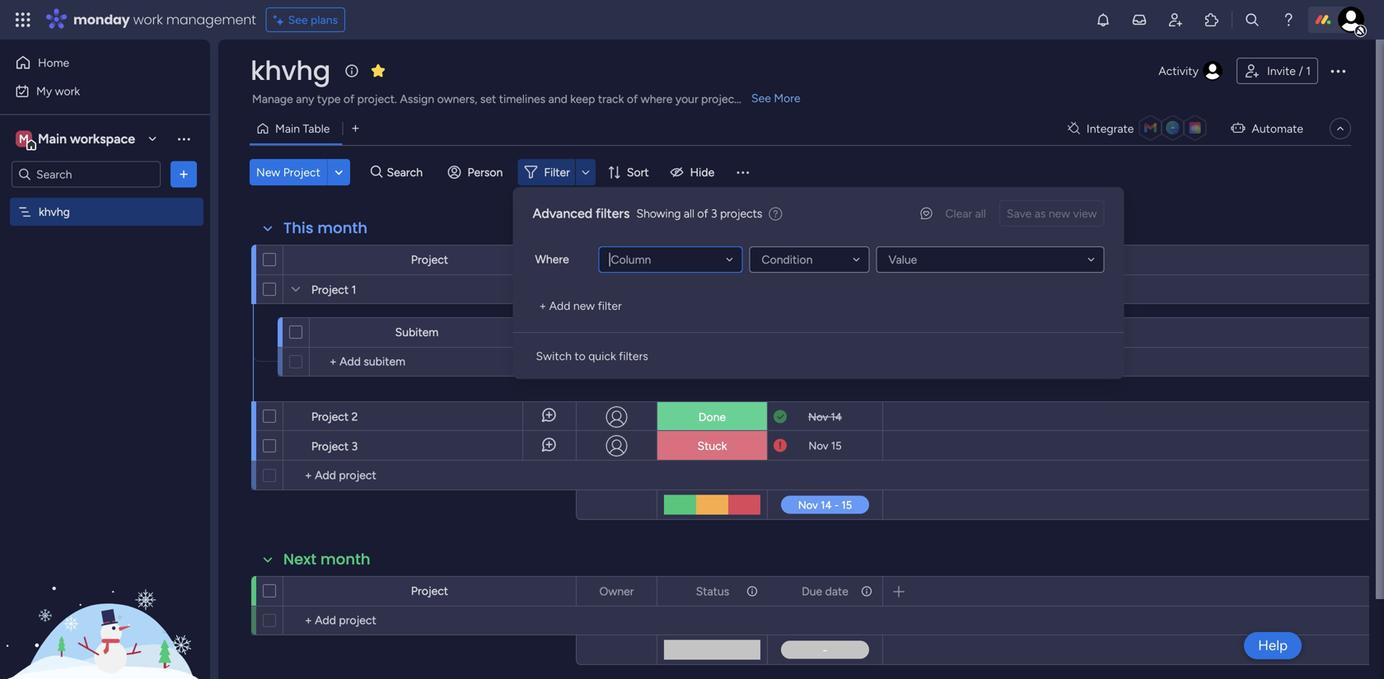 Task type: locate. For each thing, give the bounding box(es) containing it.
1 horizontal spatial 3
[[711, 206, 718, 220]]

0 vertical spatial new
[[1049, 206, 1071, 220]]

integrate
[[1087, 122, 1134, 136]]

1 vertical spatial owner field
[[544, 323, 586, 342]]

This month field
[[279, 218, 372, 239]]

0 vertical spatial filters
[[596, 206, 630, 221]]

filters right quick
[[619, 349, 648, 363]]

column information image
[[746, 253, 759, 267], [860, 585, 874, 598]]

where
[[535, 252, 569, 266]]

0 horizontal spatial new
[[574, 299, 595, 313]]

2 vertical spatial status
[[696, 584, 730, 598]]

activity button
[[1152, 58, 1230, 84]]

month right this
[[318, 218, 368, 239]]

month for this month
[[318, 218, 368, 239]]

3
[[711, 206, 718, 220], [352, 439, 358, 453]]

+ add new filter button
[[533, 293, 629, 319]]

+ Add subitem text field
[[318, 352, 490, 372]]

invite / 1 button
[[1237, 58, 1319, 84]]

new for view
[[1049, 206, 1071, 220]]

workspace options image
[[176, 130, 192, 147]]

1 horizontal spatial see
[[752, 91, 771, 105]]

0 vertical spatial 3
[[711, 206, 718, 220]]

2 due from the top
[[802, 584, 823, 598]]

v2 done deadline image
[[774, 409, 787, 425]]

Status field
[[692, 251, 734, 269], [641, 323, 682, 342], [692, 582, 734, 600]]

done
[[699, 410, 726, 424]]

add
[[549, 299, 571, 313]]

1 vertical spatial due date field
[[798, 582, 853, 600]]

column information image
[[860, 253, 874, 267], [746, 585, 759, 598]]

all inside button
[[975, 206, 986, 220]]

nov 14
[[809, 410, 842, 424]]

advanced
[[533, 206, 593, 221]]

work right monday
[[133, 10, 163, 29]]

advanced filters showing all of 3 projects
[[533, 206, 763, 221]]

1 vertical spatial nov
[[809, 439, 829, 452]]

search everything image
[[1245, 12, 1261, 28]]

this month
[[284, 218, 368, 239]]

main left the table
[[275, 122, 300, 136]]

1 vertical spatial column information image
[[746, 585, 759, 598]]

lottie animation image
[[0, 513, 210, 679]]

1 horizontal spatial of
[[627, 92, 638, 106]]

1 due date field from the top
[[798, 251, 853, 269]]

date left options icon
[[826, 584, 849, 598]]

1 vertical spatial new
[[574, 299, 595, 313]]

1 horizontal spatial new
[[1049, 206, 1071, 220]]

status
[[696, 253, 730, 267], [645, 326, 678, 340], [696, 584, 730, 598]]

main inside button
[[275, 122, 300, 136]]

next month
[[284, 549, 371, 570]]

2
[[352, 410, 358, 424]]

1 horizontal spatial khvhg
[[251, 52, 330, 89]]

status for date
[[645, 326, 678, 340]]

monday work management
[[73, 10, 256, 29]]

0 vertical spatial column information image
[[860, 253, 874, 267]]

main for main table
[[275, 122, 300, 136]]

2 vertical spatial status field
[[692, 582, 734, 600]]

month inside next month field
[[321, 549, 371, 570]]

1 vertical spatial owner
[[548, 326, 582, 340]]

0 vertical spatial owner
[[600, 253, 634, 267]]

stuck
[[698, 439, 727, 453]]

khvhg up any
[[251, 52, 330, 89]]

workspace
[[70, 131, 135, 147]]

see inside button
[[288, 13, 308, 27]]

show board description image
[[342, 63, 362, 79]]

filters inside button
[[619, 349, 648, 363]]

due date field left 'value' at right
[[798, 251, 853, 269]]

0 horizontal spatial work
[[55, 84, 80, 98]]

sort button
[[601, 159, 659, 185]]

1 vertical spatial due
[[802, 584, 823, 598]]

filters down sort popup button
[[596, 206, 630, 221]]

1
[[1306, 64, 1311, 78], [352, 283, 356, 297]]

1 date from the top
[[826, 253, 849, 267]]

2 + add project text field from the top
[[292, 611, 569, 630]]

subitem
[[395, 325, 439, 339]]

0 vertical spatial + add project text field
[[292, 466, 569, 485]]

2 all from the left
[[975, 206, 986, 220]]

0 vertical spatial month
[[318, 218, 368, 239]]

collapse board header image
[[1334, 122, 1348, 135]]

person button
[[441, 159, 513, 185]]

1 vertical spatial due date
[[802, 584, 849, 598]]

due date
[[802, 253, 849, 267], [802, 584, 849, 598]]

help image
[[1281, 12, 1297, 28]]

0 horizontal spatial 1
[[352, 283, 356, 297]]

0 vertical spatial see
[[288, 13, 308, 27]]

of right track
[[627, 92, 638, 106]]

see inside 'link'
[[752, 91, 771, 105]]

1 vertical spatial status
[[645, 326, 678, 340]]

1 vertical spatial month
[[321, 549, 371, 570]]

lottie animation element
[[0, 513, 210, 679]]

due date left options icon
[[802, 584, 849, 598]]

month right next
[[321, 549, 371, 570]]

main right workspace image
[[38, 131, 67, 147]]

0 vertical spatial column information image
[[746, 253, 759, 267]]

1 right /
[[1306, 64, 1311, 78]]

0 horizontal spatial khvhg
[[39, 205, 70, 219]]

2 horizontal spatial of
[[698, 206, 708, 220]]

condition
[[762, 253, 813, 267]]

status field for date
[[641, 323, 682, 342]]

see left plans
[[288, 13, 308, 27]]

1 horizontal spatial main
[[275, 122, 300, 136]]

1 horizontal spatial work
[[133, 10, 163, 29]]

1 down this month field
[[352, 283, 356, 297]]

khvhg down search in workspace field
[[39, 205, 70, 219]]

autopilot image
[[1232, 117, 1246, 138]]

of
[[344, 92, 355, 106], [627, 92, 638, 106], [698, 206, 708, 220]]

view
[[1074, 206, 1097, 220]]

of left projects
[[698, 206, 708, 220]]

2 due date from the top
[[802, 584, 849, 598]]

home button
[[10, 49, 177, 76]]

Owner field
[[595, 251, 638, 269], [544, 323, 586, 342], [595, 582, 638, 600]]

1 horizontal spatial 1
[[1306, 64, 1311, 78]]

due date field left options icon
[[798, 582, 853, 600]]

owner for owner field to the middle
[[548, 326, 582, 340]]

0 horizontal spatial column information image
[[746, 253, 759, 267]]

0 vertical spatial due date
[[802, 253, 849, 267]]

workspace image
[[16, 130, 32, 148]]

see
[[288, 13, 308, 27], [752, 91, 771, 105]]

work for monday
[[133, 10, 163, 29]]

date right the condition
[[826, 253, 849, 267]]

1 vertical spatial date
[[826, 584, 849, 598]]

new right the as in the top right of the page
[[1049, 206, 1071, 220]]

clear
[[946, 206, 973, 220]]

due
[[802, 253, 823, 267], [802, 584, 823, 598]]

all right clear on the top of the page
[[975, 206, 986, 220]]

/
[[1299, 64, 1304, 78]]

this
[[284, 218, 314, 239]]

main inside workspace selection element
[[38, 131, 67, 147]]

0 vertical spatial status field
[[692, 251, 734, 269]]

filter
[[544, 165, 570, 179]]

0 horizontal spatial of
[[344, 92, 355, 106]]

1 horizontal spatial column information image
[[860, 253, 874, 267]]

2 nov from the top
[[809, 439, 829, 452]]

1 due date from the top
[[802, 253, 849, 267]]

2 due date field from the top
[[798, 582, 853, 600]]

my work
[[36, 84, 80, 98]]

0 vertical spatial nov
[[809, 410, 829, 424]]

due date for next month
[[802, 584, 849, 598]]

work inside 'button'
[[55, 84, 80, 98]]

new project
[[256, 165, 321, 179]]

due date left 'value' at right
[[802, 253, 849, 267]]

1 vertical spatial khvhg
[[39, 205, 70, 219]]

hide button
[[664, 159, 725, 185]]

home
[[38, 56, 69, 70]]

1 + add project text field from the top
[[292, 466, 569, 485]]

dapulse integrations image
[[1068, 122, 1080, 135]]

nov left 14
[[809, 410, 829, 424]]

plans
[[311, 13, 338, 27]]

0 horizontal spatial 3
[[352, 439, 358, 453]]

1 all from the left
[[684, 206, 695, 220]]

month for next month
[[321, 549, 371, 570]]

1 vertical spatial status field
[[641, 323, 682, 342]]

nov
[[809, 410, 829, 424], [809, 439, 829, 452]]

notifications image
[[1095, 12, 1112, 28]]

see more link
[[750, 90, 802, 106]]

all
[[684, 206, 695, 220], [975, 206, 986, 220]]

0 vertical spatial status
[[696, 253, 730, 267]]

status field for owner
[[692, 582, 734, 600]]

0 vertical spatial work
[[133, 10, 163, 29]]

0 horizontal spatial main
[[38, 131, 67, 147]]

work right the my
[[55, 84, 80, 98]]

project 2
[[312, 410, 358, 424]]

0 horizontal spatial all
[[684, 206, 695, 220]]

table
[[303, 122, 330, 136]]

see left more at the top of the page
[[752, 91, 771, 105]]

manage any type of project. assign owners, set timelines and keep track of where your project stands.
[[252, 92, 778, 106]]

of right type
[[344, 92, 355, 106]]

1 horizontal spatial all
[[975, 206, 986, 220]]

khvhg field
[[246, 52, 335, 89]]

apps image
[[1204, 12, 1221, 28]]

1 nov from the top
[[809, 410, 829, 424]]

khvhg
[[251, 52, 330, 89], [39, 205, 70, 219]]

1 vertical spatial filters
[[619, 349, 648, 363]]

assign
[[400, 92, 435, 106]]

work
[[133, 10, 163, 29], [55, 84, 80, 98]]

filter button
[[518, 159, 596, 185]]

new
[[256, 165, 280, 179]]

column
[[611, 253, 651, 267]]

all right showing
[[684, 206, 695, 220]]

0 vertical spatial due date field
[[798, 251, 853, 269]]

2 vertical spatial owner
[[600, 584, 634, 598]]

new project button
[[250, 159, 327, 185]]

0 vertical spatial owner field
[[595, 251, 638, 269]]

1 vertical spatial 3
[[352, 439, 358, 453]]

sort
[[627, 165, 649, 179]]

+ Add project text field
[[292, 466, 569, 485], [292, 611, 569, 630]]

due date field for this month
[[798, 251, 853, 269]]

1 due from the top
[[802, 253, 823, 267]]

3 left projects
[[711, 206, 718, 220]]

1 vertical spatial + add project text field
[[292, 611, 569, 630]]

1 vertical spatial see
[[752, 91, 771, 105]]

all inside the "advanced filters showing all of 3 projects"
[[684, 206, 695, 220]]

switch
[[536, 349, 572, 363]]

khvhg inside list box
[[39, 205, 70, 219]]

option
[[0, 197, 210, 200]]

your
[[676, 92, 699, 106]]

0 vertical spatial due
[[802, 253, 823, 267]]

Due date field
[[798, 251, 853, 269], [798, 582, 853, 600]]

0 vertical spatial date
[[826, 253, 849, 267]]

owner
[[600, 253, 634, 267], [548, 326, 582, 340], [600, 584, 634, 598]]

clear all
[[946, 206, 986, 220]]

0 horizontal spatial see
[[288, 13, 308, 27]]

1 vertical spatial work
[[55, 84, 80, 98]]

new right add
[[574, 299, 595, 313]]

3 inside the "advanced filters showing all of 3 projects"
[[711, 206, 718, 220]]

my work button
[[10, 78, 177, 104]]

help
[[1259, 637, 1288, 654]]

3 down 2
[[352, 439, 358, 453]]

save
[[1007, 206, 1032, 220]]

Search field
[[383, 161, 432, 184]]

1 horizontal spatial column information image
[[860, 585, 874, 598]]

of inside the "advanced filters showing all of 3 projects"
[[698, 206, 708, 220]]

nov for nov 14
[[809, 410, 829, 424]]

value
[[889, 253, 918, 267]]

options image
[[1329, 61, 1348, 81], [176, 166, 192, 183], [634, 577, 645, 605], [745, 577, 757, 605]]

0 vertical spatial 1
[[1306, 64, 1311, 78]]

nov left 15
[[809, 439, 829, 452]]

filters
[[596, 206, 630, 221], [619, 349, 648, 363]]

main
[[275, 122, 300, 136], [38, 131, 67, 147]]

2 vertical spatial owner field
[[595, 582, 638, 600]]

project 1
[[312, 283, 356, 297]]

+
[[539, 299, 547, 313]]

month inside this month field
[[318, 218, 368, 239]]

owners,
[[437, 92, 478, 106]]

2 date from the top
[[826, 584, 849, 598]]



Task type: vqa. For each thing, say whether or not it's contained in the screenshot.
the 15
yes



Task type: describe. For each thing, give the bounding box(es) containing it.
date for next month
[[826, 584, 849, 598]]

management
[[166, 10, 256, 29]]

1 inside button
[[1306, 64, 1311, 78]]

project.
[[357, 92, 397, 106]]

person
[[468, 165, 503, 179]]

track
[[598, 92, 624, 106]]

automate
[[1252, 122, 1304, 136]]

Next month field
[[279, 549, 375, 570]]

any
[[296, 92, 314, 106]]

switch to quick filters
[[536, 349, 648, 363]]

invite / 1
[[1268, 64, 1311, 78]]

nov for nov 15
[[809, 439, 829, 452]]

15
[[831, 439, 842, 452]]

nov 15
[[809, 439, 842, 452]]

14
[[831, 410, 842, 424]]

due date for this month
[[802, 253, 849, 267]]

due for this month
[[802, 253, 823, 267]]

owner for the top owner field
[[600, 253, 634, 267]]

main for main workspace
[[38, 131, 67, 147]]

see for see more
[[752, 91, 771, 105]]

clear all button
[[939, 200, 993, 227]]

m
[[19, 132, 29, 146]]

gary orlando image
[[1338, 7, 1365, 33]]

arrow down image
[[576, 162, 596, 182]]

remove from favorites image
[[370, 62, 386, 79]]

switch to quick filters button
[[530, 343, 655, 369]]

0 horizontal spatial column information image
[[746, 585, 759, 598]]

type
[[317, 92, 341, 106]]

v2 overdue deadline image
[[774, 438, 787, 454]]

add view image
[[352, 123, 359, 135]]

angle down image
[[335, 166, 343, 178]]

inbox image
[[1132, 12, 1148, 28]]

filter
[[598, 299, 622, 313]]

main table
[[275, 122, 330, 136]]

save as new view
[[1007, 206, 1097, 220]]

workspace selection element
[[16, 129, 138, 150]]

as
[[1035, 206, 1046, 220]]

learn more image
[[769, 206, 782, 222]]

see plans
[[288, 13, 338, 27]]

to
[[575, 349, 586, 363]]

project 3
[[312, 439, 358, 453]]

options image
[[860, 577, 871, 605]]

v2 search image
[[371, 163, 383, 182]]

khvhg list box
[[0, 195, 210, 448]]

see plans button
[[266, 7, 345, 32]]

stands.
[[742, 92, 778, 106]]

new for filter
[[574, 299, 595, 313]]

more
[[774, 91, 801, 105]]

invite members image
[[1168, 12, 1184, 28]]

monday
[[73, 10, 130, 29]]

see more
[[752, 91, 801, 105]]

see for see plans
[[288, 13, 308, 27]]

keep
[[571, 92, 595, 106]]

invite
[[1268, 64, 1296, 78]]

activity
[[1159, 64, 1199, 78]]

1 vertical spatial column information image
[[860, 585, 874, 598]]

Date field
[[759, 323, 791, 342]]

project inside button
[[283, 165, 321, 179]]

set
[[480, 92, 496, 106]]

hide
[[690, 165, 715, 179]]

showing
[[637, 206, 681, 220]]

owner for bottom owner field
[[600, 584, 634, 598]]

project
[[702, 92, 739, 106]]

timelines
[[499, 92, 546, 106]]

v2 user feedback image
[[921, 205, 933, 222]]

menu image
[[735, 164, 751, 180]]

Search in workspace field
[[35, 165, 138, 184]]

status for owner
[[696, 584, 730, 598]]

due date field for next month
[[798, 582, 853, 600]]

manage
[[252, 92, 293, 106]]

main workspace
[[38, 131, 135, 147]]

1 vertical spatial 1
[[352, 283, 356, 297]]

date
[[763, 326, 787, 340]]

and
[[549, 92, 568, 106]]

due for next month
[[802, 584, 823, 598]]

projects
[[720, 206, 763, 220]]

help button
[[1245, 632, 1302, 659]]

date for this month
[[826, 253, 849, 267]]

select product image
[[15, 12, 31, 28]]

0 vertical spatial khvhg
[[251, 52, 330, 89]]

work for my
[[55, 84, 80, 98]]

quick
[[589, 349, 616, 363]]

+ add new filter
[[539, 299, 622, 313]]

my
[[36, 84, 52, 98]]

where
[[641, 92, 673, 106]]

next
[[284, 549, 317, 570]]

save as new view button
[[1000, 200, 1105, 227]]

main table button
[[250, 115, 342, 142]]



